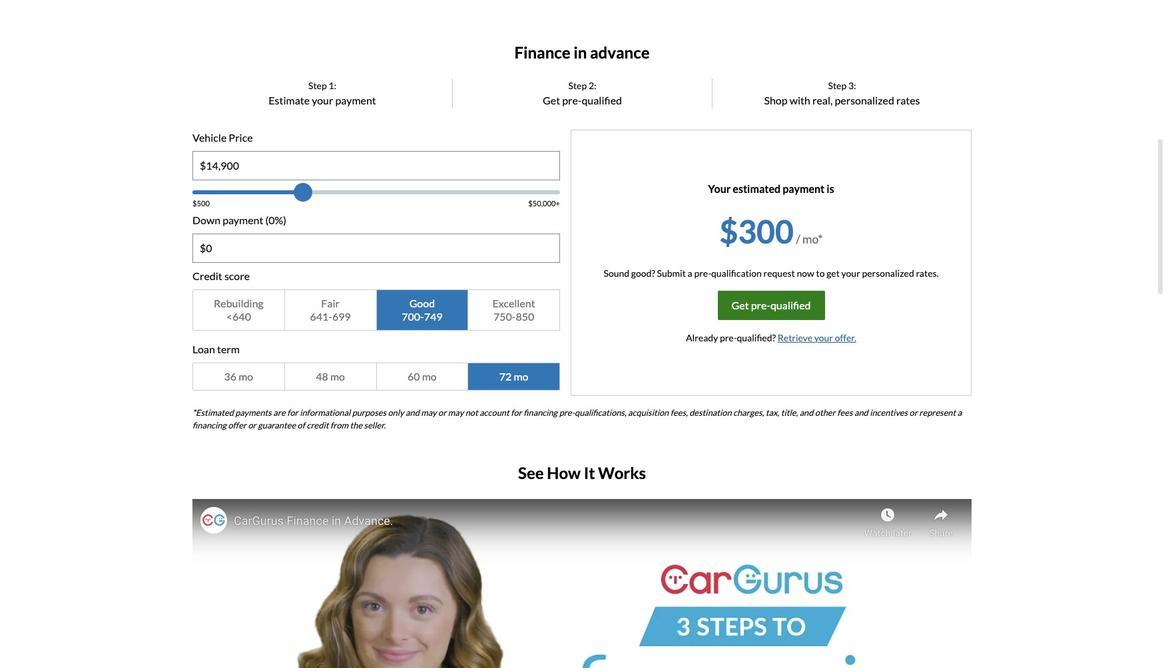 Task type: locate. For each thing, give the bounding box(es) containing it.
mo right 72
[[514, 370, 529, 383]]

and
[[406, 408, 420, 418], [800, 408, 814, 418], [855, 408, 869, 418]]

2 horizontal spatial and
[[855, 408, 869, 418]]

0 vertical spatial payment
[[335, 94, 376, 106]]

or left represent
[[910, 408, 918, 418]]

850
[[516, 310, 534, 323]]

1 vertical spatial qualified
[[771, 299, 811, 312]]

2 horizontal spatial step
[[828, 80, 847, 91]]

step 3: shop with real, personalized rates
[[764, 80, 920, 106]]

1 vertical spatial get
[[732, 299, 749, 312]]

financing
[[524, 408, 558, 418], [193, 420, 226, 431]]

pre- up qualified?
[[751, 299, 771, 312]]

personalized inside step 3: shop with real, personalized rates
[[835, 94, 895, 106]]

step left 1:
[[308, 80, 327, 91]]

a inside *estimated payments are for informational purposes only and may or may not account for financing pre-qualifications, acquisition fees, destination charges, tax, title, and other fees and incentives or represent a financing offer or guarantee of credit from the seller.
[[958, 408, 962, 418]]

mo for 36 mo
[[239, 370, 253, 383]]

0 horizontal spatial financing
[[193, 420, 226, 431]]

step for payment
[[308, 80, 327, 91]]

estimate
[[269, 94, 310, 106]]

acquisition
[[628, 408, 669, 418]]

advance
[[590, 43, 650, 62]]

pre-
[[562, 94, 582, 106], [695, 268, 712, 279], [751, 299, 771, 312], [720, 332, 737, 344], [559, 408, 575, 418]]

other
[[815, 408, 836, 418]]

0 horizontal spatial may
[[421, 408, 437, 418]]

3 and from the left
[[855, 408, 869, 418]]

0 horizontal spatial qualified
[[582, 94, 622, 106]]

mo*
[[803, 232, 823, 246]]

1 horizontal spatial your
[[815, 332, 833, 344]]

get down finance
[[543, 94, 560, 106]]

1 horizontal spatial payment
[[335, 94, 376, 106]]

qualified up retrieve
[[771, 299, 811, 312]]

3 mo from the left
[[422, 370, 437, 383]]

credit
[[307, 420, 329, 431]]

1 vertical spatial your
[[842, 268, 861, 279]]

1 horizontal spatial qualified
[[771, 299, 811, 312]]

represent
[[920, 408, 956, 418]]

may right only
[[421, 408, 437, 418]]

financing down 72 mo
[[524, 408, 558, 418]]

1 horizontal spatial step
[[569, 80, 587, 91]]

step for qualified
[[569, 80, 587, 91]]

749
[[424, 310, 443, 323]]

payment left is
[[783, 182, 825, 195]]

fair 641-699
[[310, 297, 351, 323]]

may
[[421, 408, 437, 418], [448, 408, 464, 418]]

already
[[686, 332, 718, 344]]

the
[[350, 420, 363, 431]]

retrieve
[[778, 332, 813, 344]]

or
[[438, 408, 447, 418], [910, 408, 918, 418], [248, 420, 256, 431]]

with
[[790, 94, 811, 106]]

0 horizontal spatial step
[[308, 80, 327, 91]]

pre- right already
[[720, 332, 737, 344]]

payment
[[335, 94, 376, 106], [783, 182, 825, 195], [223, 214, 263, 226]]

mo right 36 on the left of page
[[239, 370, 253, 383]]

qualified down 2:
[[582, 94, 622, 106]]

0 horizontal spatial a
[[688, 268, 693, 279]]

purposes
[[352, 408, 386, 418]]

not
[[465, 408, 478, 418]]

1 vertical spatial a
[[958, 408, 962, 418]]

72 mo
[[500, 370, 529, 383]]

2 mo from the left
[[330, 370, 345, 383]]

1 vertical spatial personalized
[[862, 268, 915, 279]]

charges,
[[734, 408, 764, 418]]

your left 'offer.'
[[815, 332, 833, 344]]

699
[[332, 310, 351, 323]]

price
[[229, 131, 253, 144]]

for
[[287, 408, 298, 418], [511, 408, 522, 418]]

sound good? submit a pre-qualification request now to get your personalized rates.
[[604, 268, 939, 279]]

or down payments
[[248, 420, 256, 431]]

750-
[[494, 310, 516, 323]]

personalized left rates.
[[862, 268, 915, 279]]

may left not
[[448, 408, 464, 418]]

for right are
[[287, 408, 298, 418]]

qualified inside button
[[771, 299, 811, 312]]

your
[[708, 182, 731, 195]]

1 horizontal spatial financing
[[524, 408, 558, 418]]

your right get
[[842, 268, 861, 279]]

2 and from the left
[[800, 408, 814, 418]]

0 vertical spatial get
[[543, 94, 560, 106]]

your down 1:
[[312, 94, 333, 106]]

1 horizontal spatial and
[[800, 408, 814, 418]]

good?
[[631, 268, 656, 279]]

$300 / mo*
[[720, 212, 823, 250]]

it
[[584, 464, 595, 483]]

1 horizontal spatial for
[[511, 408, 522, 418]]

get
[[543, 94, 560, 106], [732, 299, 749, 312]]

or left not
[[438, 408, 447, 418]]

personalized
[[835, 94, 895, 106], [862, 268, 915, 279]]

payment left (0%)
[[223, 214, 263, 226]]

0 horizontal spatial for
[[287, 408, 298, 418]]

payment down 1:
[[335, 94, 376, 106]]

loan
[[193, 343, 215, 356]]

0 horizontal spatial and
[[406, 408, 420, 418]]

1 horizontal spatial get
[[732, 299, 749, 312]]

2 may from the left
[[448, 408, 464, 418]]

0 horizontal spatial or
[[248, 420, 256, 431]]

down payment (0%)
[[193, 214, 286, 226]]

0 vertical spatial personalized
[[835, 94, 895, 106]]

rates
[[897, 94, 920, 106]]

and right fees
[[855, 408, 869, 418]]

how
[[547, 464, 581, 483]]

see
[[518, 464, 544, 483]]

0 vertical spatial qualified
[[582, 94, 622, 106]]

works
[[598, 464, 646, 483]]

a right represent
[[958, 408, 962, 418]]

from
[[330, 420, 349, 431]]

2 horizontal spatial payment
[[783, 182, 825, 195]]

0 vertical spatial a
[[688, 268, 693, 279]]

None text field
[[193, 152, 560, 180]]

1 vertical spatial financing
[[193, 420, 226, 431]]

2 for from the left
[[511, 408, 522, 418]]

fees
[[838, 408, 853, 418]]

financing down *estimated
[[193, 420, 226, 431]]

step left 2:
[[569, 80, 587, 91]]

1 horizontal spatial may
[[448, 408, 464, 418]]

a
[[688, 268, 693, 279], [958, 408, 962, 418]]

your inside step 1: estimate your payment
[[312, 94, 333, 106]]

1 horizontal spatial a
[[958, 408, 962, 418]]

step inside step 3: shop with real, personalized rates
[[828, 80, 847, 91]]

and right only
[[406, 408, 420, 418]]

1 vertical spatial payment
[[783, 182, 825, 195]]

pre- right submit
[[695, 268, 712, 279]]

<640
[[226, 310, 251, 323]]

vehicle price
[[193, 131, 253, 144]]

step inside step 1: estimate your payment
[[308, 80, 327, 91]]

36 mo
[[224, 370, 253, 383]]

step left 3:
[[828, 80, 847, 91]]

pre- down in
[[562, 94, 582, 106]]

60 mo
[[408, 370, 437, 383]]

0 horizontal spatial payment
[[223, 214, 263, 226]]

pre- up how
[[559, 408, 575, 418]]

step 2: get pre-qualified
[[543, 80, 622, 106]]

Down payment (0%) text field
[[193, 234, 560, 262]]

mo right 60
[[422, 370, 437, 383]]

*estimated payments are for informational purposes only and may or may not account for financing pre-qualifications, acquisition fees, destination charges, tax, title, and other fees and incentives or represent a financing offer or guarantee of credit from the seller.
[[193, 408, 962, 431]]

0 horizontal spatial your
[[312, 94, 333, 106]]

4 mo from the left
[[514, 370, 529, 383]]

a right submit
[[688, 268, 693, 279]]

for right account
[[511, 408, 522, 418]]

submit
[[657, 268, 686, 279]]

step inside step 2: get pre-qualified
[[569, 80, 587, 91]]

1 step from the left
[[308, 80, 327, 91]]

personalized down 3:
[[835, 94, 895, 106]]

0 horizontal spatial get
[[543, 94, 560, 106]]

get pre-qualified
[[732, 299, 811, 312]]

get down "qualification"
[[732, 299, 749, 312]]

real,
[[813, 94, 833, 106]]

your
[[312, 94, 333, 106], [842, 268, 861, 279], [815, 332, 833, 344]]

2 step from the left
[[569, 80, 587, 91]]

$500
[[193, 199, 210, 208]]

0 vertical spatial your
[[312, 94, 333, 106]]

good
[[409, 297, 435, 310]]

3 step from the left
[[828, 80, 847, 91]]

mo
[[239, 370, 253, 383], [330, 370, 345, 383], [422, 370, 437, 383], [514, 370, 529, 383]]

and right title,
[[800, 408, 814, 418]]

mo right 48
[[330, 370, 345, 383]]

/
[[796, 232, 801, 246]]

1 mo from the left
[[239, 370, 253, 383]]



Task type: describe. For each thing, give the bounding box(es) containing it.
loan term
[[193, 343, 240, 356]]

good 700-749
[[402, 297, 443, 323]]

fees,
[[671, 408, 688, 418]]

rebuilding <640
[[214, 297, 264, 323]]

already pre-qualified? retrieve your offer.
[[686, 332, 857, 344]]

sound
[[604, 268, 630, 279]]

shop
[[764, 94, 788, 106]]

48 mo
[[316, 370, 345, 383]]

title,
[[781, 408, 798, 418]]

2 vertical spatial payment
[[223, 214, 263, 226]]

1 for from the left
[[287, 408, 298, 418]]

destination
[[690, 408, 732, 418]]

excellent
[[493, 297, 535, 310]]

2 horizontal spatial your
[[842, 268, 861, 279]]

pre- inside *estimated payments are for informational purposes only and may or may not account for financing pre-qualifications, acquisition fees, destination charges, tax, title, and other fees and incentives or represent a financing offer or guarantee of credit from the seller.
[[559, 408, 575, 418]]

term
[[217, 343, 240, 356]]

2 vertical spatial your
[[815, 332, 833, 344]]

your estimated payment is
[[708, 182, 835, 195]]

payment inside step 1: estimate your payment
[[335, 94, 376, 106]]

tax,
[[766, 408, 780, 418]]

vehicle
[[193, 131, 227, 144]]

get inside button
[[732, 299, 749, 312]]

incentives
[[870, 408, 908, 418]]

see how it works
[[518, 464, 646, 483]]

72
[[500, 370, 512, 383]]

finance
[[515, 43, 571, 62]]

step for real,
[[828, 80, 847, 91]]

get
[[827, 268, 840, 279]]

retrieve your offer. link
[[778, 332, 857, 344]]

pre- inside button
[[751, 299, 771, 312]]

48
[[316, 370, 328, 383]]

step 1: estimate your payment
[[269, 80, 376, 106]]

now
[[797, 268, 815, 279]]

36
[[224, 370, 237, 383]]

3:
[[849, 80, 856, 91]]

1:
[[329, 80, 336, 91]]

to
[[816, 268, 825, 279]]

1 horizontal spatial or
[[438, 408, 447, 418]]

finance in advance
[[515, 43, 650, 62]]

qualified inside step 2: get pre-qualified
[[582, 94, 622, 106]]

in
[[574, 43, 587, 62]]

rebuilding
[[214, 297, 264, 310]]

guarantee
[[258, 420, 296, 431]]

1 may from the left
[[421, 408, 437, 418]]

get pre-qualified button
[[718, 291, 825, 320]]

rates.
[[916, 268, 939, 279]]

(0%)
[[266, 214, 286, 226]]

of
[[298, 420, 305, 431]]

only
[[388, 408, 404, 418]]

mo for 48 mo
[[330, 370, 345, 383]]

fair
[[321, 297, 340, 310]]

estimated
[[733, 182, 781, 195]]

offer.
[[835, 332, 857, 344]]

payments
[[235, 408, 272, 418]]

credit
[[193, 270, 222, 282]]

qualifications,
[[575, 408, 627, 418]]

60
[[408, 370, 420, 383]]

seller.
[[364, 420, 386, 431]]

2 horizontal spatial or
[[910, 408, 918, 418]]

*estimated
[[193, 408, 234, 418]]

account
[[480, 408, 509, 418]]

qualification
[[712, 268, 762, 279]]

informational
[[300, 408, 351, 418]]

is
[[827, 182, 835, 195]]

qualified?
[[737, 332, 776, 344]]

excellent 750-850
[[493, 297, 535, 323]]

get inside step 2: get pre-qualified
[[543, 94, 560, 106]]

$50,000+
[[528, 199, 560, 208]]

mo for 72 mo
[[514, 370, 529, 383]]

request
[[764, 268, 795, 279]]

0 vertical spatial financing
[[524, 408, 558, 418]]

700-
[[402, 310, 424, 323]]

$300
[[720, 212, 794, 250]]

pre- inside step 2: get pre-qualified
[[562, 94, 582, 106]]

are
[[273, 408, 286, 418]]

641-
[[310, 310, 332, 323]]

mo for 60 mo
[[422, 370, 437, 383]]

1 and from the left
[[406, 408, 420, 418]]



Task type: vqa. For each thing, say whether or not it's contained in the screenshot.
QUALIFIED in button
yes



